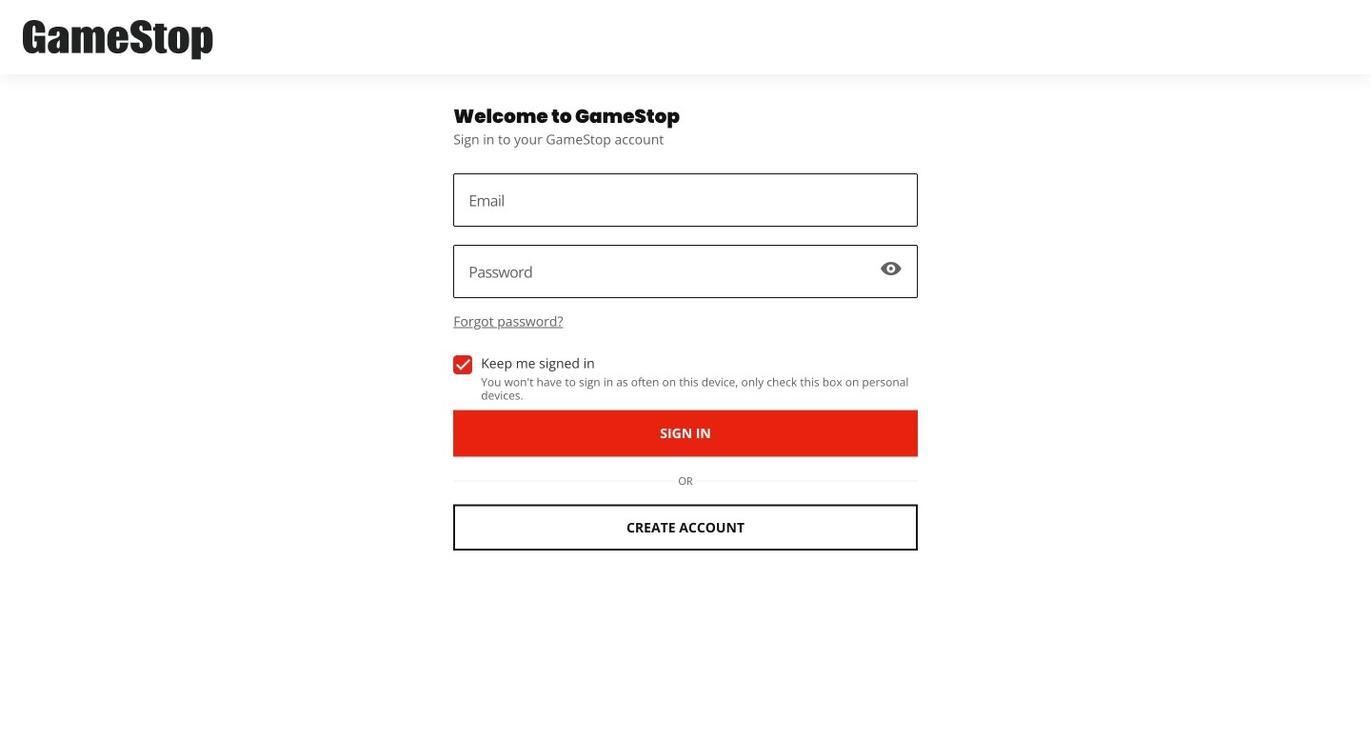Task type: locate. For each thing, give the bounding box(es) containing it.
None password field
[[454, 245, 918, 298]]

None email field
[[454, 173, 918, 227]]



Task type: vqa. For each thing, say whether or not it's contained in the screenshot.
password field at the top of page
yes



Task type: describe. For each thing, give the bounding box(es) containing it.
gamestop image
[[23, 17, 213, 63]]



